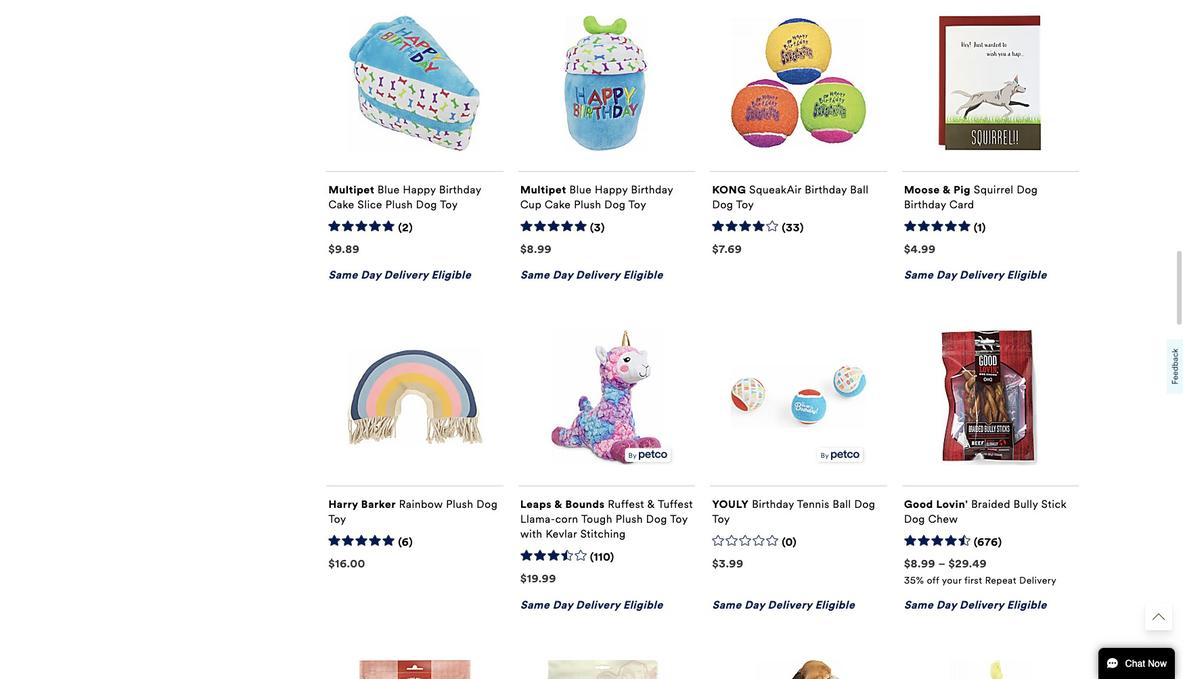 Task type: locate. For each thing, give the bounding box(es) containing it.
birthday
[[439, 183, 482, 196], [631, 183, 674, 196], [805, 183, 847, 196], [904, 198, 947, 211], [752, 498, 795, 511]]

squeakair
[[750, 183, 802, 196]]

$3.99
[[712, 558, 744, 571]]

$8.99 down cup
[[520, 243, 552, 256]]

cup
[[520, 198, 542, 211]]

0 reviews element
[[782, 536, 797, 550]]

(3)
[[590, 221, 605, 234]]

first
[[965, 575, 983, 587]]

delivery down 110 reviews element
[[576, 599, 621, 612]]

2 horizontal spatial &
[[943, 183, 951, 196]]

multipet up slice
[[329, 183, 375, 196]]

dog down tuffest
[[646, 513, 668, 526]]

multipet up cup
[[520, 183, 567, 196]]

same day delivery eligible down 2 reviews element
[[329, 269, 471, 281]]

birthday inside blue happy birthday cup cake plush dog toy
[[631, 183, 674, 196]]

ball right 'tennis'
[[833, 498, 852, 511]]

happy inside blue happy birthday cake slice plush dog toy
[[403, 183, 436, 196]]

0 vertical spatial ball
[[851, 183, 869, 196]]

0 horizontal spatial blue
[[378, 183, 400, 196]]

dog right 'tennis'
[[855, 498, 876, 511]]

birthday inside squirrel dog birthday card
[[904, 198, 947, 211]]

delivery down 1 review element
[[960, 269, 1004, 281]]

harry barker
[[329, 498, 396, 511]]

cake
[[329, 198, 355, 211], [545, 198, 571, 211]]

happy up '(3)'
[[595, 183, 628, 196]]

eligible
[[431, 269, 471, 281], [623, 269, 663, 281], [1007, 269, 1047, 281], [623, 599, 663, 612], [815, 599, 855, 612], [1007, 599, 1047, 612]]

1 horizontal spatial multipet
[[520, 183, 567, 196]]

& for card
[[943, 183, 951, 196]]

ball
[[851, 183, 869, 196], [833, 498, 852, 511]]

0 horizontal spatial multipet
[[329, 183, 375, 196]]

multipet for cake
[[329, 183, 375, 196]]

dog
[[1017, 183, 1038, 196], [416, 198, 437, 211], [605, 198, 626, 211], [712, 198, 734, 211], [477, 498, 498, 511], [855, 498, 876, 511], [646, 513, 668, 526], [904, 513, 926, 526]]

dog right squirrel
[[1017, 183, 1038, 196]]

110 reviews element
[[590, 551, 615, 565]]

multipet
[[329, 183, 375, 196], [520, 183, 567, 196]]

plush
[[386, 198, 413, 211], [574, 198, 602, 211], [446, 498, 474, 511], [616, 513, 643, 526]]

stick
[[1042, 498, 1067, 511]]

2 happy from the left
[[595, 183, 628, 196]]

day for $3.99
[[745, 599, 765, 612]]

blue inside blue happy birthday cup cake plush dog toy
[[570, 183, 592, 196]]

plush up (2)
[[386, 198, 413, 211]]

blue up '(3)'
[[570, 183, 592, 196]]

delivery down 3 reviews element
[[576, 269, 621, 281]]

bounds
[[566, 498, 605, 511]]

cake left slice
[[329, 198, 355, 211]]

happy
[[403, 183, 436, 196], [595, 183, 628, 196]]

1 horizontal spatial &
[[648, 498, 655, 511]]

dog left leaps
[[477, 498, 498, 511]]

day for $9.89
[[361, 269, 381, 281]]

ball inside birthday tennis ball dog toy
[[833, 498, 852, 511]]

from $8.99 up to $29.49 element
[[904, 558, 987, 571]]

1 horizontal spatial $8.99
[[904, 558, 936, 571]]

delivery for birthday tennis ball dog toy
[[768, 599, 813, 612]]

1 horizontal spatial blue
[[570, 183, 592, 196]]

ball inside squeakair birthday ball dog toy
[[851, 183, 869, 196]]

ball for tennis
[[833, 498, 852, 511]]

same day delivery eligible down 110 reviews element
[[520, 599, 663, 612]]

$8.99 for $8.99
[[520, 243, 552, 256]]

day
[[361, 269, 381, 281], [553, 269, 573, 281], [937, 269, 957, 281], [553, 599, 573, 612], [745, 599, 765, 612], [937, 599, 957, 612]]

plush down ruffest at bottom right
[[616, 513, 643, 526]]

0 horizontal spatial cake
[[329, 198, 355, 211]]

delivery right repeat
[[1020, 575, 1057, 587]]

eligible for (2)
[[431, 269, 471, 281]]

toy
[[440, 198, 458, 211], [629, 198, 647, 211], [736, 198, 754, 211], [329, 513, 346, 526], [670, 513, 688, 526], [712, 513, 730, 526]]

1 multipet from the left
[[329, 183, 375, 196]]

dog inside squeakair birthday ball dog toy
[[712, 198, 734, 211]]

kong
[[712, 183, 746, 196]]

day for $8.99
[[553, 269, 573, 281]]

& left "pig"
[[943, 183, 951, 196]]

& up corn
[[555, 498, 563, 511]]

same day delivery eligible down first
[[904, 599, 1047, 612]]

1 cake from the left
[[329, 198, 355, 211]]

$8.99 inside "$8.99 – $29.49 35% off your first repeat delivery"
[[904, 558, 936, 571]]

&
[[943, 183, 951, 196], [555, 498, 563, 511], [648, 498, 655, 511]]

delivery down 2 reviews element
[[384, 269, 429, 281]]

1 vertical spatial ball
[[833, 498, 852, 511]]

1 blue from the left
[[378, 183, 400, 196]]

toy inside birthday tennis ball dog toy
[[712, 513, 730, 526]]

& left tuffest
[[648, 498, 655, 511]]

$19.99
[[520, 573, 556, 586]]

delivery
[[384, 269, 429, 281], [576, 269, 621, 281], [960, 269, 1004, 281], [1020, 575, 1057, 587], [576, 599, 621, 612], [768, 599, 813, 612], [960, 599, 1004, 612]]

$9.89
[[329, 243, 360, 256]]

dog right slice
[[416, 198, 437, 211]]

birthday tennis ball dog toy
[[712, 498, 876, 526]]

2 cake from the left
[[545, 198, 571, 211]]

birthday inside blue happy birthday cake slice plush dog toy
[[439, 183, 482, 196]]

same day delivery eligible down 3 reviews element
[[520, 269, 663, 281]]

dog inside "rainbow plush dog toy"
[[477, 498, 498, 511]]

cake right cup
[[545, 198, 571, 211]]

toy inside blue happy birthday cake slice plush dog toy
[[440, 198, 458, 211]]

1 horizontal spatial happy
[[595, 183, 628, 196]]

blue happy birthday cake slice plush dog toy
[[329, 183, 482, 211]]

delivery down 0 reviews element
[[768, 599, 813, 612]]

0 horizontal spatial &
[[555, 498, 563, 511]]

(676)
[[974, 536, 1003, 549]]

tuffest
[[658, 498, 693, 511]]

eligible for (1)
[[1007, 269, 1047, 281]]

dog down kong
[[712, 198, 734, 211]]

blue up slice
[[378, 183, 400, 196]]

33 reviews element
[[782, 221, 804, 235]]

ball left 'moose'
[[851, 183, 869, 196]]

blue for cake
[[570, 183, 592, 196]]

same day delivery eligible
[[329, 269, 471, 281], [520, 269, 663, 281], [904, 269, 1047, 281], [520, 599, 663, 612], [712, 599, 855, 612], [904, 599, 1047, 612]]

same for $4.99
[[904, 269, 934, 281]]

rainbow plush dog toy
[[329, 498, 498, 526]]

blue
[[378, 183, 400, 196], [570, 183, 592, 196]]

delivery down first
[[960, 599, 1004, 612]]

$8.99
[[520, 243, 552, 256], [904, 558, 936, 571]]

0 vertical spatial $8.99
[[520, 243, 552, 256]]

same day delivery eligible down 0 reviews element
[[712, 599, 855, 612]]

day for $4.99
[[937, 269, 957, 281]]

1 horizontal spatial cake
[[545, 198, 571, 211]]

delivery for blue happy birthday cake slice plush dog toy
[[384, 269, 429, 281]]

plush right rainbow
[[446, 498, 474, 511]]

toy inside "rainbow plush dog toy"
[[329, 513, 346, 526]]

toy inside ruffest & tuffest llama-corn tough plush dog toy with kevlar stitching
[[670, 513, 688, 526]]

dog up '(3)'
[[605, 198, 626, 211]]

happy inside blue happy birthday cup cake plush dog toy
[[595, 183, 628, 196]]

$29.49
[[949, 558, 987, 571]]

676 reviews element
[[974, 536, 1003, 550]]

scroll to top image
[[1153, 611, 1165, 624]]

same day delivery eligible down 1 review element
[[904, 269, 1047, 281]]

ruffest & tuffest llama-corn tough plush dog toy with kevlar stitching
[[520, 498, 693, 541]]

1 vertical spatial $8.99
[[904, 558, 936, 571]]

& for llama-
[[555, 498, 563, 511]]

1 happy from the left
[[403, 183, 436, 196]]

happy up (2)
[[403, 183, 436, 196]]

blue for slice
[[378, 183, 400, 196]]

blue inside blue happy birthday cake slice plush dog toy
[[378, 183, 400, 196]]

dog inside blue happy birthday cake slice plush dog toy
[[416, 198, 437, 211]]

plush up '(3)'
[[574, 198, 602, 211]]

chew
[[929, 513, 959, 526]]

$8.99 up 35%
[[904, 558, 936, 571]]

dog down good
[[904, 513, 926, 526]]

0 horizontal spatial $8.99
[[520, 243, 552, 256]]

plush inside blue happy birthday cup cake plush dog toy
[[574, 198, 602, 211]]

birthday for blue happy birthday cup cake plush dog toy
[[631, 183, 674, 196]]

braided
[[972, 498, 1011, 511]]

toy inside squeakair birthday ball dog toy
[[736, 198, 754, 211]]

birthday for blue happy birthday cake slice plush dog toy
[[439, 183, 482, 196]]

2 multipet from the left
[[520, 183, 567, 196]]

same
[[329, 269, 358, 281], [520, 269, 550, 281], [904, 269, 934, 281], [520, 599, 550, 612], [712, 599, 742, 612], [904, 599, 934, 612]]

2 blue from the left
[[570, 183, 592, 196]]

0 horizontal spatial happy
[[403, 183, 436, 196]]

llama-
[[520, 513, 556, 526]]

1 review element
[[974, 221, 987, 235]]

plush inside blue happy birthday cake slice plush dog toy
[[386, 198, 413, 211]]

card
[[950, 198, 975, 211]]



Task type: vqa. For each thing, say whether or not it's contained in the screenshot.


Task type: describe. For each thing, give the bounding box(es) containing it.
dog inside squirrel dog birthday card
[[1017, 183, 1038, 196]]

leaps & bounds
[[520, 498, 605, 511]]

ruffest
[[608, 498, 645, 511]]

multipet for cup
[[520, 183, 567, 196]]

(33)
[[782, 221, 804, 234]]

$7.69
[[712, 243, 742, 256]]

slice
[[358, 198, 383, 211]]

youly
[[712, 498, 749, 511]]

$8.99 – $29.49 35% off your first repeat delivery
[[904, 558, 1057, 587]]

bully
[[1014, 498, 1039, 511]]

harry
[[329, 498, 358, 511]]

tennis
[[797, 498, 830, 511]]

barker
[[361, 498, 396, 511]]

eligible for (0)
[[815, 599, 855, 612]]

$16.00
[[329, 558, 366, 571]]

braided bully stick dog chew
[[904, 498, 1067, 526]]

(2)
[[398, 221, 413, 234]]

same for $19.99
[[520, 599, 550, 612]]

tough
[[581, 513, 613, 526]]

corn
[[556, 513, 579, 526]]

$4.99
[[904, 243, 936, 256]]

good lovin'
[[904, 498, 969, 511]]

repeat
[[986, 575, 1017, 587]]

cake inside blue happy birthday cup cake plush dog toy
[[545, 198, 571, 211]]

plush inside ruffest & tuffest llama-corn tough plush dog toy with kevlar stitching
[[616, 513, 643, 526]]

same for $3.99
[[712, 599, 742, 612]]

(110)
[[590, 551, 615, 564]]

3 reviews element
[[590, 221, 605, 235]]

eligible for (3)
[[623, 269, 663, 281]]

styled arrow button link
[[1146, 604, 1173, 631]]

moose & pig
[[904, 183, 971, 196]]

2 reviews element
[[398, 221, 413, 235]]

happy for (3)
[[595, 183, 628, 196]]

(0)
[[782, 536, 797, 549]]

same day delivery eligible for (2)
[[329, 269, 471, 281]]

6 reviews element
[[398, 536, 413, 550]]

happy for (2)
[[403, 183, 436, 196]]

blue happy birthday cup cake plush dog toy
[[520, 183, 674, 211]]

35%
[[904, 575, 925, 587]]

kevlar
[[546, 528, 577, 541]]

dog inside birthday tennis ball dog toy
[[855, 498, 876, 511]]

lovin'
[[937, 498, 969, 511]]

& inside ruffest & tuffest llama-corn tough plush dog toy with kevlar stitching
[[648, 498, 655, 511]]

ball for birthday
[[851, 183, 869, 196]]

dog inside blue happy birthday cup cake plush dog toy
[[605, 198, 626, 211]]

birthday inside squeakair birthday ball dog toy
[[805, 183, 847, 196]]

eligible for (110)
[[623, 599, 663, 612]]

day for $19.99
[[553, 599, 573, 612]]

birthday inside birthday tennis ball dog toy
[[752, 498, 795, 511]]

delivery for ruffest & tuffest llama-corn tough plush dog toy with kevlar stitching
[[576, 599, 621, 612]]

same day delivery eligible for (110)
[[520, 599, 663, 612]]

(6)
[[398, 536, 413, 549]]

birthday for squirrel dog birthday card
[[904, 198, 947, 211]]

$8.99 for $8.99 – $29.49 35% off your first repeat delivery
[[904, 558, 936, 571]]

squirrel
[[974, 183, 1014, 196]]

delivery for blue happy birthday cup cake plush dog toy
[[576, 269, 621, 281]]

with
[[520, 528, 543, 541]]

squirrel dog birthday card
[[904, 183, 1038, 211]]

cake inside blue happy birthday cake slice plush dog toy
[[329, 198, 355, 211]]

delivery for squirrel dog birthday card
[[960, 269, 1004, 281]]

stitching
[[581, 528, 626, 541]]

squeakair birthday ball dog toy
[[712, 183, 869, 211]]

(1)
[[974, 221, 987, 234]]

same for $9.89
[[329, 269, 358, 281]]

toy inside blue happy birthday cup cake plush dog toy
[[629, 198, 647, 211]]

dog inside braided bully stick dog chew
[[904, 513, 926, 526]]

same day delivery eligible for (3)
[[520, 269, 663, 281]]

your
[[942, 575, 962, 587]]

same for $8.99
[[520, 269, 550, 281]]

moose
[[904, 183, 940, 196]]

good
[[904, 498, 934, 511]]

rainbow
[[399, 498, 443, 511]]

leaps
[[520, 498, 552, 511]]

plush inside "rainbow plush dog toy"
[[446, 498, 474, 511]]

pig
[[954, 183, 971, 196]]

–
[[939, 558, 946, 571]]

off
[[927, 575, 940, 587]]

same day delivery eligible for (0)
[[712, 599, 855, 612]]

delivery inside "$8.99 – $29.49 35% off your first repeat delivery"
[[1020, 575, 1057, 587]]

same day delivery eligible for (1)
[[904, 269, 1047, 281]]

dog inside ruffest & tuffest llama-corn tough plush dog toy with kevlar stitching
[[646, 513, 668, 526]]



